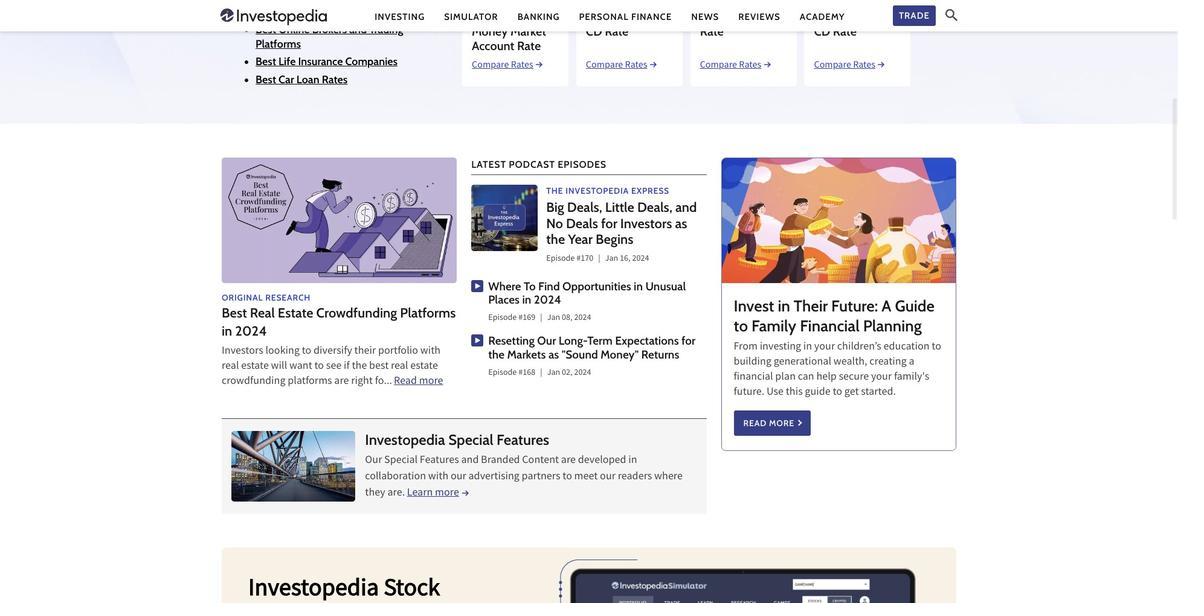 Task type: locate. For each thing, give the bounding box(es) containing it.
where
[[489, 280, 521, 293]]

with for best real estate crowdfunding platforms in 2024
[[421, 344, 441, 360]]

our
[[241, 6, 260, 17]]

your right secure
[[872, 370, 892, 386]]

special
[[449, 432, 494, 449], [384, 453, 418, 470]]

0 horizontal spatial special
[[384, 453, 418, 470]]

1 vertical spatial investopedia
[[365, 432, 445, 449]]

real
[[250, 305, 275, 321]]

invest in their future: a guide to family financial planning from investing in your children's education to building generational wealth, creating a financial plan can help secure your family's future. use this guide to get started.
[[734, 297, 942, 402]]

the inside best real estate crowdfunding platforms in 2024 investors looking to diversify their portfolio with real estate will want to see if the best real estate crowdfunding platforms are right fo...
[[352, 359, 367, 375]]

estate
[[278, 305, 313, 321]]

compare rates for best 6-month cd rate
[[586, 58, 648, 73]]

2 our from the left
[[600, 470, 616, 486]]

rates down best 6-month cd rate
[[625, 58, 648, 73]]

simulator link
[[444, 11, 498, 23]]

platforms up portfolio
[[400, 305, 456, 321]]

car
[[279, 73, 294, 86]]

1 vertical spatial platforms
[[400, 305, 456, 321]]

generational
[[774, 355, 832, 371]]

0 horizontal spatial year
[[568, 232, 593, 248]]

a
[[882, 297, 892, 316]]

rates down "best 1-year cd rate"
[[739, 58, 762, 73]]

best
[[472, 9, 495, 24], [586, 9, 609, 24], [700, 9, 723, 24], [814, 9, 837, 24], [256, 23, 276, 36], [256, 55, 276, 68], [256, 73, 276, 86], [222, 305, 247, 321]]

with right collaboration
[[428, 470, 449, 486]]

2024
[[633, 252, 649, 266], [534, 293, 561, 307], [574, 312, 591, 325], [235, 323, 267, 339], [574, 367, 591, 380]]

compare rates down "best 1-year cd rate"
[[700, 58, 762, 73]]

0 vertical spatial your
[[815, 340, 835, 356]]

jan left "02," on the bottom left
[[547, 367, 560, 380]]

1 horizontal spatial platforms
[[400, 305, 456, 321]]

rates for best 6-month cd rate
[[625, 58, 648, 73]]

2 horizontal spatial the
[[547, 232, 565, 248]]

3 compare from the left
[[700, 58, 737, 73]]

1 deals, from the left
[[567, 200, 603, 216]]

0 vertical spatial episode
[[547, 252, 575, 266]]

0 horizontal spatial your
[[815, 340, 835, 356]]

0 vertical spatial platforms
[[256, 37, 301, 51]]

0 horizontal spatial the
[[352, 359, 367, 375]]

1 horizontal spatial our
[[600, 470, 616, 486]]

investing
[[375, 11, 425, 22]]

rates for best 1-year cd rate
[[739, 58, 762, 73]]

to
[[734, 317, 748, 336], [932, 340, 942, 356], [302, 344, 312, 360], [315, 359, 324, 375], [833, 385, 843, 402], [563, 470, 572, 486]]

to left see
[[315, 359, 324, 375]]

1 real from the left
[[222, 359, 239, 375]]

our
[[451, 470, 467, 486], [600, 470, 616, 486]]

term
[[588, 334, 613, 348]]

2024 right "02," on the bottom left
[[574, 367, 591, 380]]

with
[[421, 344, 441, 360], [428, 470, 449, 486]]

episode down "places"
[[489, 312, 517, 325]]

are right content
[[561, 453, 576, 470]]

investopedia up collaboration
[[365, 432, 445, 449]]

1 horizontal spatial features
[[497, 432, 550, 449]]

for right deals
[[601, 216, 618, 232]]

wealth,
[[834, 355, 868, 371]]

2024 right 16,
[[633, 252, 649, 266]]

1 horizontal spatial investopedia
[[566, 186, 629, 197]]

compare rates for best 18-month cd rate
[[814, 58, 876, 73]]

podcast
[[509, 159, 555, 171]]

as inside the investopedia express big deals, little deals, and no deals for investors as the year begins
[[675, 216, 688, 232]]

0 vertical spatial special
[[449, 432, 494, 449]]

0 horizontal spatial deals,
[[567, 200, 603, 216]]

features up content
[[497, 432, 550, 449]]

2024 right 08,
[[574, 312, 591, 325]]

best inside best 6-month cd rate
[[586, 9, 609, 24]]

1 vertical spatial year
[[568, 232, 593, 248]]

jan for term
[[547, 367, 560, 380]]

0 horizontal spatial for
[[601, 216, 618, 232]]

6-
[[612, 9, 624, 24]]

rates inside best savings or money market account rate compare rates
[[511, 58, 534, 73]]

0 vertical spatial investopedia
[[566, 186, 629, 197]]

year
[[735, 9, 757, 24], [568, 232, 593, 248]]

best inside best real estate crowdfunding platforms in 2024 investors looking to diversify their portfolio with real estate will want to see if the best real estate crowdfunding platforms are right fo...
[[222, 305, 247, 321]]

1-
[[726, 9, 735, 24]]

0 vertical spatial and
[[350, 23, 367, 36]]

in right developed
[[629, 453, 637, 470]]

in up #169
[[522, 293, 532, 307]]

jan 08, 2024
[[547, 312, 591, 325]]

1 vertical spatial are
[[561, 453, 576, 470]]

2 real from the left
[[391, 359, 408, 375]]

"sound
[[562, 348, 598, 362]]

children's
[[838, 340, 882, 356]]

best left 6-
[[586, 9, 609, 24]]

deals,
[[567, 200, 603, 216], [638, 200, 673, 216]]

0 horizontal spatial investopedia
[[365, 432, 445, 449]]

cd down academy link
[[814, 24, 831, 38]]

rates down best 18-month cd rate
[[854, 58, 876, 73]]

1 horizontal spatial our
[[538, 334, 556, 348]]

our inside investopedia special features our special features and branded content are developed in collaboration with our advertising partners to meet our readers where they are.
[[365, 453, 382, 470]]

our left long-
[[538, 334, 556, 348]]

our right meet
[[600, 470, 616, 486]]

investors down express
[[621, 216, 672, 232]]

0 horizontal spatial are
[[334, 374, 349, 390]]

1 compare from the left
[[472, 58, 509, 73]]

best left 1-
[[700, 9, 723, 24]]

original research
[[222, 292, 311, 303]]

our top picks for january:
[[241, 6, 369, 17]]

deals, down express
[[638, 200, 673, 216]]

2024 inside where to find opportunities in unusual places in 2024
[[534, 293, 561, 307]]

2 horizontal spatial cd
[[814, 24, 831, 38]]

best for savings
[[472, 9, 495, 24]]

features
[[497, 432, 550, 449], [420, 453, 459, 470]]

1 horizontal spatial and
[[461, 453, 479, 470]]

investors up crowdfunding
[[222, 344, 263, 360]]

rate down academy link
[[833, 24, 857, 38]]

family
[[752, 317, 797, 336]]

2024 for jan 16, 2024
[[633, 252, 649, 266]]

cd right 1-
[[760, 9, 776, 24]]

0 horizontal spatial estate
[[241, 359, 269, 375]]

best down original
[[222, 305, 247, 321]]

use
[[767, 385, 784, 402]]

1 vertical spatial jan
[[547, 312, 560, 325]]

estate
[[241, 359, 269, 375], [411, 359, 438, 375]]

best life insurance companies link
[[256, 55, 398, 68]]

0 vertical spatial as
[[675, 216, 688, 232]]

0 horizontal spatial compare rates
[[586, 58, 648, 73]]

special up are.
[[384, 453, 418, 470]]

0 vertical spatial are
[[334, 374, 349, 390]]

to right a
[[932, 340, 942, 356]]

0 vertical spatial for
[[601, 216, 618, 232]]

to up from in the bottom right of the page
[[734, 317, 748, 336]]

investopedia up little
[[566, 186, 629, 197]]

in left "unusual"
[[634, 280, 643, 293]]

0 horizontal spatial month
[[624, 9, 658, 24]]

episode
[[547, 252, 575, 266], [489, 312, 517, 325], [489, 367, 517, 380]]

0 vertical spatial investors
[[621, 216, 672, 232]]

0 vertical spatial features
[[497, 432, 550, 449]]

1 horizontal spatial estate
[[411, 359, 438, 375]]

the up episode #168
[[489, 348, 505, 362]]

are.
[[388, 486, 405, 502]]

to inside investopedia special features our special features and branded content are developed in collaboration with our advertising partners to meet our readers where they are.
[[563, 470, 572, 486]]

returns
[[642, 348, 680, 362]]

0 horizontal spatial real
[[222, 359, 239, 375]]

episode left #170
[[547, 252, 575, 266]]

plan
[[776, 370, 796, 386]]

episode for where
[[489, 312, 517, 325]]

with right portfolio
[[421, 344, 441, 360]]

the investopedia express, jan 15, 2024 image
[[472, 185, 538, 252]]

the inside resetting our long-term expectations for the markets as "sound money" returns
[[489, 348, 505, 362]]

0 horizontal spatial and
[[350, 23, 367, 36]]

read
[[744, 418, 767, 429]]

1 horizontal spatial are
[[561, 453, 576, 470]]

3 compare rates from the left
[[814, 58, 876, 73]]

investopedia inside investopedia special features our special features and branded content are developed in collaboration with our advertising partners to meet our readers where they are.
[[365, 432, 445, 449]]

1 horizontal spatial the
[[489, 348, 505, 362]]

0 horizontal spatial our
[[365, 453, 382, 470]]

for right 'returns'
[[682, 334, 696, 348]]

year inside "best 1-year cd rate"
[[735, 9, 757, 24]]

compare down "best 1-year cd rate"
[[700, 58, 737, 73]]

expectations
[[615, 334, 679, 348]]

best inside best savings or money market account rate compare rates
[[472, 9, 495, 24]]

rates down market
[[511, 58, 534, 73]]

0 vertical spatial our
[[538, 334, 556, 348]]

0 vertical spatial with
[[421, 344, 441, 360]]

platforms
[[288, 374, 332, 390]]

fo...
[[375, 374, 392, 390]]

cd inside "best 1-year cd rate"
[[760, 9, 776, 24]]

secure
[[839, 370, 869, 386]]

month inside best 6-month cd rate
[[624, 9, 658, 24]]

more
[[769, 418, 795, 429]]

4 compare from the left
[[814, 58, 852, 73]]

2024 for jan 08, 2024
[[574, 312, 591, 325]]

1 horizontal spatial for
[[682, 334, 696, 348]]

compare rates down best 18-month cd rate
[[814, 58, 876, 73]]

0 horizontal spatial our
[[451, 470, 467, 486]]

in inside investopedia special features our special features and branded content are developed in collaboration with our advertising partners to meet our readers where they are.
[[629, 453, 637, 470]]

rates for best 18-month cd rate
[[854, 58, 876, 73]]

year right the news
[[735, 9, 757, 24]]

best down top
[[256, 23, 276, 36]]

in down original
[[222, 323, 232, 339]]

1 horizontal spatial your
[[872, 370, 892, 386]]

estate right fo...
[[411, 359, 438, 375]]

reviews
[[739, 11, 781, 22]]

compare down best 18-month cd rate
[[814, 58, 852, 73]]

2 horizontal spatial compare rates
[[814, 58, 876, 73]]

0 horizontal spatial platforms
[[256, 37, 301, 51]]

rate
[[605, 24, 629, 38], [700, 24, 724, 38], [833, 24, 857, 38], [517, 38, 541, 53]]

features left 'advertising'
[[420, 453, 459, 470]]

1 vertical spatial our
[[365, 453, 382, 470]]

academy
[[800, 11, 845, 22]]

rate down personal finance link at the top
[[605, 24, 629, 38]]

the investopedia express big deals, little deals, and no deals for investors as the year begins
[[547, 186, 697, 248]]

compare rates
[[586, 58, 648, 73], [700, 58, 762, 73], [814, 58, 876, 73]]

search image
[[946, 9, 958, 21]]

best up account
[[472, 9, 495, 24]]

rate down news link
[[700, 24, 724, 38]]

2 compare from the left
[[586, 58, 623, 73]]

1 horizontal spatial real
[[391, 359, 408, 375]]

our left 'advertising'
[[451, 470, 467, 486]]

1 horizontal spatial investors
[[621, 216, 672, 232]]

cd
[[760, 9, 776, 24], [586, 24, 602, 38], [814, 24, 831, 38]]

2024 down real
[[235, 323, 267, 339]]

1 vertical spatial features
[[420, 453, 459, 470]]

1 vertical spatial investors
[[222, 344, 263, 360]]

1 compare rates from the left
[[586, 58, 648, 73]]

places
[[489, 293, 520, 307]]

or
[[540, 9, 551, 24]]

as inside resetting our long-term expectations for the markets as "sound money" returns
[[549, 348, 559, 362]]

collaboration
[[365, 470, 426, 486]]

deals, right big
[[567, 200, 603, 216]]

episode left #168
[[489, 367, 517, 380]]

where
[[655, 470, 683, 486]]

are left right
[[334, 374, 349, 390]]

rate inside best 6-month cd rate
[[605, 24, 629, 38]]

with inside investopedia special features our special features and branded content are developed in collaboration with our advertising partners to meet our readers where they are.
[[428, 470, 449, 486]]

latest
[[472, 159, 506, 171]]

cd inside best 18-month cd rate
[[814, 24, 831, 38]]

1 vertical spatial episode
[[489, 312, 517, 325]]

rate down banking link
[[517, 38, 541, 53]]

for
[[601, 216, 618, 232], [682, 334, 696, 348]]

jan left 08,
[[547, 312, 560, 325]]

compare inside best savings or money market account rate compare rates
[[472, 58, 509, 73]]

cd inside best 6-month cd rate
[[586, 24, 602, 38]]

2 compare rates from the left
[[700, 58, 762, 73]]

for inside the investopedia express big deals, little deals, and no deals for investors as the year begins
[[601, 216, 618, 232]]

right
[[351, 374, 373, 390]]

2 horizontal spatial and
[[676, 200, 697, 216]]

savings
[[498, 9, 537, 24]]

1 vertical spatial your
[[872, 370, 892, 386]]

resetting
[[489, 334, 535, 348]]

resetting our long-term expectations for the markets as "sound money" returns
[[489, 334, 696, 362]]

best for online
[[256, 23, 276, 36]]

the
[[547, 232, 565, 248], [489, 348, 505, 362], [352, 359, 367, 375]]

money
[[472, 24, 508, 38]]

2 vertical spatial and
[[461, 453, 479, 470]]

1 month from the left
[[624, 9, 658, 24]]

creating
[[870, 355, 907, 371]]

1 horizontal spatial month
[[857, 9, 891, 24]]

with inside best real estate crowdfunding platforms in 2024 investors looking to diversify their portfolio with real estate will want to see if the best real estate crowdfunding platforms are right fo...
[[421, 344, 441, 360]]

compare down best 6-month cd rate
[[586, 58, 623, 73]]

0 vertical spatial jan
[[605, 252, 618, 266]]

special up branded
[[449, 432, 494, 449]]

year inside the investopedia express big deals, little deals, and no deals for investors as the year begins
[[568, 232, 593, 248]]

2 vertical spatial jan
[[547, 367, 560, 380]]

1 horizontal spatial special
[[449, 432, 494, 449]]

1 horizontal spatial as
[[675, 216, 688, 232]]

rate inside "best 1-year cd rate"
[[700, 24, 724, 38]]

financial
[[800, 317, 860, 336]]

to left meet
[[563, 470, 572, 486]]

compare
[[472, 58, 509, 73], [586, 58, 623, 73], [700, 58, 737, 73], [814, 58, 852, 73]]

are inside investopedia special features our special features and branded content are developed in collaboration with our advertising partners to meet our readers where they are.
[[561, 453, 576, 470]]

episodes
[[558, 159, 607, 171]]

year up #170
[[568, 232, 593, 248]]

trade link
[[893, 5, 936, 26]]

month inside best 18-month cd rate
[[857, 9, 891, 24]]

developed
[[578, 453, 627, 470]]

1 horizontal spatial deals,
[[638, 200, 673, 216]]

the right "if"
[[352, 359, 367, 375]]

begins
[[596, 232, 634, 248]]

best inside "best 1-year cd rate"
[[700, 9, 723, 24]]

reviews link
[[739, 11, 781, 23]]

0 horizontal spatial cd
[[586, 24, 602, 38]]

real right best
[[391, 359, 408, 375]]

real left 'will'
[[222, 359, 239, 375]]

2024 up #169
[[534, 293, 561, 307]]

episode #169
[[489, 312, 536, 325]]

academy link
[[800, 11, 845, 23]]

rate inside best 18-month cd rate
[[833, 24, 857, 38]]

cd down personal in the top of the page
[[586, 24, 602, 38]]

guide
[[895, 297, 935, 316]]

0 horizontal spatial investors
[[222, 344, 263, 360]]

jan for opportunities
[[547, 312, 560, 325]]

your down financial on the right of page
[[815, 340, 835, 356]]

compare down account
[[472, 58, 509, 73]]

1 horizontal spatial cd
[[760, 9, 776, 24]]

insurance
[[298, 55, 343, 68]]

rates down best life insurance companies link
[[322, 73, 348, 86]]

2 vertical spatial episode
[[489, 367, 517, 380]]

for inside resetting our long-term expectations for the markets as "sound money" returns
[[682, 334, 696, 348]]

0 vertical spatial year
[[735, 9, 757, 24]]

investopedia inside the investopedia express big deals, little deals, and no deals for investors as the year begins
[[566, 186, 629, 197]]

1 vertical spatial as
[[549, 348, 559, 362]]

will
[[271, 359, 287, 375]]

platforms inside "best online brokers and trading platforms best life insurance companies best car loan rates"
[[256, 37, 301, 51]]

are inside best real estate crowdfunding platforms in 2024 investors looking to diversify their portfolio with real estate will want to see if the best real estate crowdfunding platforms are right fo...
[[334, 374, 349, 390]]

money"
[[601, 348, 639, 362]]

0 horizontal spatial as
[[549, 348, 559, 362]]

best left "18-"
[[814, 9, 837, 24]]

the up episode #170
[[547, 232, 565, 248]]

our up they
[[365, 453, 382, 470]]

best inside best 18-month cd rate
[[814, 9, 837, 24]]

1 horizontal spatial year
[[735, 9, 757, 24]]

platforms up 'life'
[[256, 37, 301, 51]]

2 month from the left
[[857, 9, 891, 24]]

jan left 16,
[[605, 252, 618, 266]]

best for 6-
[[586, 9, 609, 24]]

compare rates down best 6-month cd rate
[[586, 58, 648, 73]]

1 horizontal spatial compare rates
[[700, 58, 762, 73]]

1 vertical spatial and
[[676, 200, 697, 216]]

investopedia
[[566, 186, 629, 197], [365, 432, 445, 449]]

estate left 'will'
[[241, 359, 269, 375]]

finance
[[632, 11, 672, 22]]

1 vertical spatial for
[[682, 334, 696, 348]]

financial
[[734, 370, 773, 386]]

1 vertical spatial with
[[428, 470, 449, 486]]

best for 1-
[[700, 9, 723, 24]]



Task type: describe. For each thing, give the bounding box(es) containing it.
in right investing
[[804, 340, 812, 356]]

simulator
[[444, 11, 498, 22]]

jan 16, 2024
[[605, 252, 649, 266]]

best online brokers and trading platforms link
[[256, 23, 403, 51]]

custom image shows purple background with a woman running up steps that are actually tiered houses, with coins on the roofs. on the left it says "investopedia, best real estate crowdfunding platforms, 2024." image
[[222, 158, 457, 283]]

best
[[369, 359, 389, 375]]

investors inside best real estate crowdfunding platforms in 2024 investors looking to diversify their portfolio with real estate will want to see if the best real estate crowdfunding platforms are right fo...
[[222, 344, 263, 360]]

research
[[265, 292, 311, 303]]

month for 18-
[[857, 9, 891, 24]]

1 vertical spatial special
[[384, 453, 418, 470]]

investors inside the investopedia express big deals, little deals, and no deals for investors as the year begins
[[621, 216, 672, 232]]

can
[[798, 370, 815, 386]]

news link
[[692, 11, 719, 23]]

personal
[[579, 11, 629, 22]]

to right looking
[[302, 344, 312, 360]]

personal finance
[[579, 11, 672, 22]]

partners
[[522, 470, 561, 486]]

platforms inside best real estate crowdfunding platforms in 2024 investors looking to diversify their portfolio with real estate will want to see if the best real estate crowdfunding platforms are right fo...
[[400, 305, 456, 321]]

1 estate from the left
[[241, 359, 269, 375]]

life
[[279, 55, 296, 68]]

to left get
[[833, 385, 843, 402]]

investing link
[[375, 11, 425, 23]]

read more
[[744, 418, 795, 429]]

best 18-month cd rate
[[814, 9, 891, 38]]

for
[[309, 6, 327, 17]]

big
[[547, 200, 564, 216]]

picks
[[282, 6, 307, 17]]

content
[[522, 453, 559, 470]]

best for 18-
[[814, 9, 837, 24]]

the inside the investopedia express big deals, little deals, and no deals for investors as the year begins
[[547, 232, 565, 248]]

and inside "best online brokers and trading platforms best life insurance companies best car loan rates"
[[350, 23, 367, 36]]

compare for best 6-month cd rate
[[586, 58, 623, 73]]

portfolio
[[378, 344, 418, 360]]

where to find opportunities in unusual places in 2024
[[489, 280, 686, 307]]

1 our from the left
[[451, 470, 467, 486]]

the
[[547, 186, 564, 197]]

in up family
[[778, 297, 791, 316]]

this
[[786, 385, 803, 402]]

0 horizontal spatial features
[[420, 453, 459, 470]]

news
[[692, 11, 719, 22]]

compare rates for best 1-year cd rate
[[700, 58, 762, 73]]

#168
[[519, 367, 536, 380]]

express
[[632, 186, 670, 197]]

rate for 1-
[[700, 24, 724, 38]]

advertising
[[469, 470, 520, 486]]

little
[[606, 200, 635, 216]]

education
[[884, 340, 930, 356]]

brokers
[[312, 23, 347, 36]]

original
[[222, 292, 263, 303]]

best real estate crowdfunding platforms in 2024 investors looking to diversify their portfolio with real estate will want to see if the best real estate crowdfunding platforms are right fo...
[[222, 305, 456, 390]]

deals
[[566, 216, 598, 232]]

best savings or money market account rate compare rates
[[472, 9, 551, 73]]

month for 6-
[[624, 9, 658, 24]]

investopedia homepage image
[[221, 7, 327, 27]]

cd for best 6-month cd rate
[[586, 24, 602, 38]]

16,
[[620, 252, 631, 266]]

rate for 6-
[[605, 24, 629, 38]]

online
[[279, 23, 310, 36]]

and inside investopedia special features our special features and branded content are developed in collaboration with our advertising partners to meet our readers where they are.
[[461, 453, 479, 470]]

best left car
[[256, 73, 276, 86]]

rates inside "best online brokers and trading platforms best life insurance companies best car loan rates"
[[322, 73, 348, 86]]

with for investopedia special features
[[428, 470, 449, 486]]

02,
[[562, 367, 573, 380]]

planning
[[864, 317, 922, 336]]

opportunities
[[563, 280, 631, 293]]

best left 'life'
[[256, 55, 276, 68]]

long-
[[559, 334, 588, 348]]

2024 for jan 02, 2024
[[574, 367, 591, 380]]

unusual
[[646, 280, 686, 293]]

18-
[[840, 9, 857, 24]]

invest in their future: a guide to financial family planning image
[[722, 159, 956, 283]]

markets
[[507, 348, 546, 362]]

compare for best 1-year cd rate
[[700, 58, 737, 73]]

episode #168
[[489, 367, 536, 380]]

top
[[263, 6, 280, 17]]

jan 02, 2024
[[547, 367, 591, 380]]

2024 inside best real estate crowdfunding platforms in 2024 investors looking to diversify their portfolio with real estate will want to see if the best real estate crowdfunding platforms are right fo...
[[235, 323, 267, 339]]

see
[[326, 359, 342, 375]]

in inside best real estate crowdfunding platforms in 2024 investors looking to diversify their portfolio with real estate will want to see if the best real estate crowdfunding platforms are right fo...
[[222, 323, 232, 339]]

want
[[289, 359, 312, 375]]

best car loan rates link
[[256, 73, 348, 86]]

building
[[734, 355, 772, 371]]

to
[[524, 280, 536, 293]]

cd for best 1-year cd rate
[[760, 9, 776, 24]]

compare for best 18-month cd rate
[[814, 58, 852, 73]]

cd for best 18-month cd rate
[[814, 24, 831, 38]]

2 estate from the left
[[411, 359, 438, 375]]

invest
[[734, 297, 775, 316]]

companies
[[345, 55, 398, 68]]

if
[[344, 359, 350, 375]]

crowdfunding
[[316, 305, 397, 321]]

started.
[[861, 385, 896, 402]]

market
[[511, 24, 547, 38]]

family's
[[894, 370, 930, 386]]

a
[[909, 355, 915, 371]]

rate inside best savings or money market account rate compare rates
[[517, 38, 541, 53]]

crowdfunding
[[222, 374, 286, 390]]

their
[[355, 344, 376, 360]]

best 1-year cd rate
[[700, 9, 776, 38]]

08,
[[562, 312, 573, 325]]

investopedia special features our special features and branded content are developed in collaboration with our advertising partners to meet our readers where they are.
[[365, 432, 683, 502]]

january:
[[329, 6, 369, 17]]

episode for resetting
[[489, 367, 517, 380]]

2 deals, from the left
[[638, 200, 673, 216]]

our inside resetting our long-term expectations for the markets as "sound money" returns
[[538, 334, 556, 348]]

best 6-month cd rate
[[586, 9, 658, 38]]

best for real
[[222, 305, 247, 321]]

latest podcast episodes
[[472, 159, 607, 171]]

looking
[[266, 344, 300, 360]]

diversify
[[314, 344, 352, 360]]

and inside the investopedia express big deals, little deals, and no deals for investors as the year begins
[[676, 200, 697, 216]]

rate for 18-
[[833, 24, 857, 38]]



Task type: vqa. For each thing, say whether or not it's contained in the screenshot.
'2024' within the Best Real Estate Crowdfunding Platforms in 2024 Investors looking to diversify their portfolio with real estate will want to see if the best real estate crowdfunding platforms are right fo...
yes



